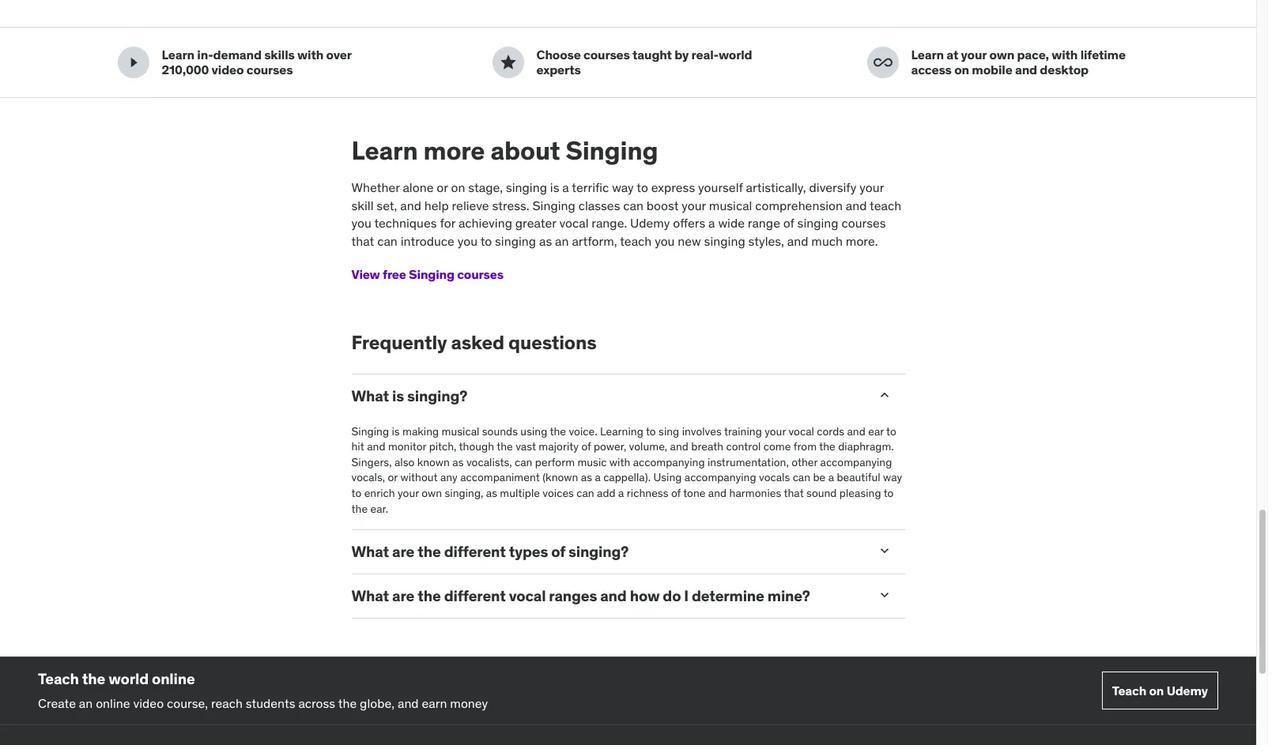 Task type: locate. For each thing, give the bounding box(es) containing it.
singing up stress.
[[506, 180, 547, 196]]

to
[[637, 180, 648, 196], [480, 233, 492, 249], [646, 424, 656, 438], [886, 424, 896, 438], [351, 486, 361, 500], [884, 486, 894, 500]]

musical inside whether alone or on stage, singing is a terrific way to express yourself artistically, diversify your skill set, and help relieve stress. singing classes can boost your musical comprehension and teach you techniques for achieving greater vocal range. udemy offers a wide range of singing courses that can introduce you to singing as an artform, teach you new singing styles, and much more.
[[709, 198, 752, 213]]

singing,
[[445, 486, 483, 500]]

1 horizontal spatial world
[[719, 47, 752, 62]]

medium image left access
[[873, 53, 892, 72]]

vocal
[[559, 215, 589, 231], [789, 424, 814, 438], [509, 587, 546, 606]]

teach
[[38, 669, 79, 688], [1112, 683, 1146, 699]]

0 horizontal spatial teach
[[38, 669, 79, 688]]

that inside whether alone or on stage, singing is a terrific way to express yourself artistically, diversify your skill set, and help relieve stress. singing classes can boost your musical comprehension and teach you techniques for achieving greater vocal range. udemy offers a wide range of singing courses that can introduce you to singing as an artform, teach you new singing styles, and much more.
[[351, 233, 374, 249]]

0 horizontal spatial musical
[[442, 424, 479, 438]]

accompanying up tone
[[684, 471, 756, 485]]

courses inside choose courses taught by real-world experts
[[583, 47, 630, 62]]

breath
[[691, 440, 723, 454]]

1 medium image from the left
[[124, 53, 143, 72]]

video inside learn in-demand skills with over 210,000 video courses
[[212, 62, 244, 78]]

a
[[562, 180, 569, 196], [708, 215, 715, 231], [595, 471, 601, 485], [828, 471, 834, 485], [618, 486, 624, 500]]

musical inside singing is making musical sounds using the voice. learning to sing involves training your vocal cords and ear to hit and monitor pitch, though the vast majority of power, volume, and breath control come from the diaphragm. singers, also known as vocalists, can perform music with accompanying instrumentation, other accompanying vocals, or without any accompaniment (known as a cappella). using accompanying vocals can be a beautiful way to enrich your own singing, as multiple voices can add a richness of tone and harmonies that sound pleasing to the ear.
[[442, 424, 479, 438]]

3 what from the top
[[351, 587, 389, 606]]

alone
[[403, 180, 434, 196]]

2 horizontal spatial you
[[655, 233, 675, 249]]

small image for singing?
[[876, 543, 892, 559]]

musical up the though
[[442, 424, 479, 438]]

singing inside whether alone or on stage, singing is a terrific way to express yourself artistically, diversify your skill set, and help relieve stress. singing classes can boost your musical comprehension and teach you techniques for achieving greater vocal range. udemy offers a wide range of singing courses that can introduce you to singing as an artform, teach you new singing styles, and much more.
[[532, 198, 575, 213]]

also
[[394, 455, 414, 469]]

your right diversify
[[860, 180, 884, 196]]

1 horizontal spatial own
[[989, 47, 1014, 62]]

what are the different vocal ranges and how do i determine mine? button
[[351, 587, 864, 606]]

an down greater
[[555, 233, 569, 249]]

with inside learn at your own pace, with lifetime access on mobile and desktop
[[1052, 47, 1078, 62]]

or up help
[[437, 180, 448, 196]]

or inside singing is making musical sounds using the voice. learning to sing involves training your vocal cords and ear to hit and monitor pitch, though the vast majority of power, volume, and breath control come from the diaphragm. singers, also known as vocalists, can perform music with accompanying instrumentation, other accompanying vocals, or without any accompaniment (known as a cappella). using accompanying vocals can be a beautiful way to enrich your own singing, as multiple voices can add a richness of tone and harmonies that sound pleasing to the ear.
[[388, 471, 398, 485]]

music
[[577, 455, 607, 469]]

an right create
[[79, 695, 93, 711]]

0 vertical spatial vocal
[[559, 215, 589, 231]]

1 vertical spatial small image
[[876, 543, 892, 559]]

and right tone
[[708, 486, 727, 500]]

and up diaphragm.
[[847, 424, 866, 438]]

1 vertical spatial different
[[444, 587, 506, 606]]

0 vertical spatial are
[[392, 542, 414, 561]]

learn left at
[[911, 47, 944, 62]]

making
[[402, 424, 439, 438]]

vocal up from
[[789, 424, 814, 438]]

and right mobile
[[1015, 62, 1037, 78]]

1 vertical spatial what
[[351, 542, 389, 561]]

of down the comprehension
[[783, 215, 794, 231]]

video left the course, on the left of page
[[133, 695, 164, 711]]

hit
[[351, 440, 364, 454]]

world inside choose courses taught by real-world experts
[[719, 47, 752, 62]]

courses up more.
[[842, 215, 886, 231]]

multiple
[[500, 486, 540, 500]]

achieving
[[458, 215, 512, 231]]

teach up more.
[[870, 198, 901, 213]]

to down vocals,
[[351, 486, 361, 500]]

2 vertical spatial is
[[392, 424, 400, 438]]

to down achieving
[[480, 233, 492, 249]]

perform
[[535, 455, 575, 469]]

0 vertical spatial teach
[[870, 198, 901, 213]]

singing down wide at right
[[704, 233, 745, 249]]

1 small image from the top
[[876, 387, 892, 403]]

different for vocal
[[444, 587, 506, 606]]

singing? up making
[[407, 386, 467, 405]]

1 vertical spatial own
[[422, 486, 442, 500]]

2 horizontal spatial vocal
[[789, 424, 814, 438]]

instrumentation,
[[707, 455, 789, 469]]

do
[[663, 587, 681, 606]]

0 horizontal spatial online
[[96, 695, 130, 711]]

yourself
[[698, 180, 743, 196]]

0 vertical spatial different
[[444, 542, 506, 561]]

and down diversify
[[846, 198, 867, 213]]

2 horizontal spatial on
[[1149, 683, 1164, 699]]

0 vertical spatial world
[[719, 47, 752, 62]]

singing inside singing is making musical sounds using the voice. learning to sing involves training your vocal cords and ear to hit and monitor pitch, though the vast majority of power, volume, and breath control come from the diaphragm. singers, also known as vocalists, can perform music with accompanying instrumentation, other accompanying vocals, or without any accompaniment (known as a cappella). using accompanying vocals can be a beautiful way to enrich your own singing, as multiple voices can add a richness of tone and harmonies that sound pleasing to the ear.
[[351, 424, 389, 438]]

medium image
[[124, 53, 143, 72], [498, 53, 517, 72], [873, 53, 892, 72]]

0 vertical spatial online
[[152, 669, 195, 688]]

learn up whether
[[351, 134, 418, 167]]

vocal down types
[[509, 587, 546, 606]]

0 vertical spatial an
[[555, 233, 569, 249]]

what are the different vocal ranges and how do i determine mine?
[[351, 587, 810, 606]]

way
[[612, 180, 634, 196], [883, 471, 902, 485]]

whether alone or on stage, singing is a terrific way to express yourself artistically, diversify your skill set, and help relieve stress. singing classes can boost your musical comprehension and teach you techniques for achieving greater vocal range. udemy offers a wide range of singing courses that can introduce you to singing as an artform, teach you new singing styles, and much more.
[[351, 180, 901, 249]]

mine?
[[767, 587, 810, 606]]

1 what from the top
[[351, 386, 389, 405]]

using
[[520, 424, 547, 438]]

control
[[726, 440, 761, 454]]

different left types
[[444, 542, 506, 561]]

learn inside learn in-demand skills with over 210,000 video courses
[[162, 47, 194, 62]]

0 horizontal spatial or
[[388, 471, 398, 485]]

0 vertical spatial musical
[[709, 198, 752, 213]]

0 vertical spatial on
[[954, 62, 969, 78]]

a down music
[[595, 471, 601, 485]]

1 horizontal spatial teach
[[1112, 683, 1146, 699]]

2 different from the top
[[444, 587, 506, 606]]

musical up wide at right
[[709, 198, 752, 213]]

1 horizontal spatial video
[[212, 62, 244, 78]]

of right types
[[551, 542, 565, 561]]

0 horizontal spatial own
[[422, 486, 442, 500]]

as inside whether alone or on stage, singing is a terrific way to express yourself artistically, diversify your skill set, and help relieve stress. singing classes can boost your musical comprehension and teach you techniques for achieving greater vocal range. udemy offers a wide range of singing courses that can introduce you to singing as an artform, teach you new singing styles, and much more.
[[539, 233, 552, 249]]

skill
[[351, 198, 374, 213]]

teach down 'range.'
[[620, 233, 652, 249]]

singing down greater
[[495, 233, 536, 249]]

a right be
[[828, 471, 834, 485]]

courses left taught
[[583, 47, 630, 62]]

0 vertical spatial is
[[550, 180, 559, 196]]

diversify
[[809, 180, 857, 196]]

different down what are the different types of singing?
[[444, 587, 506, 606]]

2 medium image from the left
[[498, 53, 517, 72]]

is inside whether alone or on stage, singing is a terrific way to express yourself artistically, diversify your skill set, and help relieve stress. singing classes can boost your musical comprehension and teach you techniques for achieving greater vocal range. udemy offers a wide range of singing courses that can introduce you to singing as an artform, teach you new singing styles, and much more.
[[550, 180, 559, 196]]

0 horizontal spatial udemy
[[630, 215, 670, 231]]

teach on udemy link
[[1102, 672, 1218, 710]]

is up monitor on the left
[[392, 424, 400, 438]]

1 different from the top
[[444, 542, 506, 561]]

learn in-demand skills with over 210,000 video courses
[[162, 47, 351, 78]]

as down greater
[[539, 233, 552, 249]]

1 are from the top
[[392, 542, 414, 561]]

0 horizontal spatial with
[[297, 47, 323, 62]]

210,000
[[162, 62, 209, 78]]

0 horizontal spatial that
[[351, 233, 374, 249]]

0 horizontal spatial world
[[108, 669, 149, 688]]

1 vertical spatial vocal
[[789, 424, 814, 438]]

with up cappella).
[[609, 455, 630, 469]]

what is singing? button
[[351, 386, 864, 405]]

can down techniques
[[377, 233, 398, 249]]

online right create
[[96, 695, 130, 711]]

2 vertical spatial what
[[351, 587, 389, 606]]

using
[[653, 471, 682, 485]]

own inside singing is making musical sounds using the voice. learning to sing involves training your vocal cords and ear to hit and monitor pitch, though the vast majority of power, volume, and breath control come from the diaphragm. singers, also known as vocalists, can perform music with accompanying instrumentation, other accompanying vocals, or without any accompaniment (known as a cappella). using accompanying vocals can be a beautiful way to enrich your own singing, as multiple voices can add a richness of tone and harmonies that sound pleasing to the ear.
[[422, 486, 442, 500]]

or
[[437, 180, 448, 196], [388, 471, 398, 485]]

money
[[450, 695, 488, 711]]

teach inside 'teach the world online create an online video course, reach students across the globe, and earn money'
[[38, 669, 79, 688]]

create
[[38, 695, 76, 711]]

1 vertical spatial world
[[108, 669, 149, 688]]

you left new
[[655, 233, 675, 249]]

course,
[[167, 695, 208, 711]]

1 horizontal spatial medium image
[[498, 53, 517, 72]]

is for singing?
[[392, 386, 404, 405]]

1 horizontal spatial vocal
[[559, 215, 589, 231]]

are for what are the different types of singing?
[[392, 542, 414, 561]]

earn
[[422, 695, 447, 711]]

accompanying up beautiful
[[820, 455, 892, 469]]

about
[[490, 134, 560, 167]]

your right at
[[961, 47, 987, 62]]

1 horizontal spatial that
[[784, 486, 804, 500]]

0 vertical spatial singing?
[[407, 386, 467, 405]]

courses inside whether alone or on stage, singing is a terrific way to express yourself artistically, diversify your skill set, and help relieve stress. singing classes can boost your musical comprehension and teach you techniques for achieving greater vocal range. udemy offers a wide range of singing courses that can introduce you to singing as an artform, teach you new singing styles, and much more.
[[842, 215, 886, 231]]

accompanying up using
[[633, 455, 705, 469]]

choose
[[536, 47, 581, 62]]

online up the course, on the left of page
[[152, 669, 195, 688]]

a left wide at right
[[708, 215, 715, 231]]

1 vertical spatial or
[[388, 471, 398, 485]]

what are the different types of singing? button
[[351, 542, 864, 561]]

singing up greater
[[532, 198, 575, 213]]

courses right in- on the left of page
[[246, 62, 293, 78]]

1 horizontal spatial way
[[883, 471, 902, 485]]

2 horizontal spatial with
[[1052, 47, 1078, 62]]

1 vertical spatial an
[[79, 695, 93, 711]]

world
[[719, 47, 752, 62], [108, 669, 149, 688]]

how
[[630, 587, 660, 606]]

2 what from the top
[[351, 542, 389, 561]]

learn for learn at your own pace, with lifetime access on mobile and desktop
[[911, 47, 944, 62]]

involves
[[682, 424, 722, 438]]

3 small image from the top
[[876, 587, 892, 603]]

1 horizontal spatial an
[[555, 233, 569, 249]]

is
[[550, 180, 559, 196], [392, 386, 404, 405], [392, 424, 400, 438]]

singing up the terrific
[[566, 134, 658, 167]]

0 vertical spatial own
[[989, 47, 1014, 62]]

with
[[297, 47, 323, 62], [1052, 47, 1078, 62], [609, 455, 630, 469]]

0 horizontal spatial medium image
[[124, 53, 143, 72]]

and up techniques
[[400, 198, 421, 213]]

on inside learn at your own pace, with lifetime access on mobile and desktop
[[954, 62, 969, 78]]

sounds
[[482, 424, 518, 438]]

free
[[383, 267, 406, 283]]

is inside singing is making musical sounds using the voice. learning to sing involves training your vocal cords and ear to hit and monitor pitch, though the vast majority of power, volume, and breath control come from the diaphragm. singers, also known as vocalists, can perform music with accompanying instrumentation, other accompanying vocals, or without any accompaniment (known as a cappella). using accompanying vocals can be a beautiful way to enrich your own singing, as multiple voices can add a richness of tone and harmonies that sound pleasing to the ear.
[[392, 424, 400, 438]]

that
[[351, 233, 374, 249], [784, 486, 804, 500]]

1 vertical spatial is
[[392, 386, 404, 405]]

0 horizontal spatial an
[[79, 695, 93, 711]]

2 horizontal spatial learn
[[911, 47, 944, 62]]

small image
[[876, 387, 892, 403], [876, 543, 892, 559], [876, 587, 892, 603]]

0 vertical spatial way
[[612, 180, 634, 196]]

2 vertical spatial small image
[[876, 587, 892, 603]]

that inside singing is making musical sounds using the voice. learning to sing involves training your vocal cords and ear to hit and monitor pitch, though the vast majority of power, volume, and breath control come from the diaphragm. singers, also known as vocalists, can perform music with accompanying instrumentation, other accompanying vocals, or without any accompaniment (known as a cappella). using accompanying vocals can be a beautiful way to enrich your own singing, as multiple voices can add a richness of tone and harmonies that sound pleasing to the ear.
[[784, 486, 804, 500]]

can down 'other'
[[793, 471, 810, 485]]

to right ear
[[886, 424, 896, 438]]

vocal up artform,
[[559, 215, 589, 231]]

that down vocals
[[784, 486, 804, 500]]

1 vertical spatial musical
[[442, 424, 479, 438]]

learn left in- on the left of page
[[162, 47, 194, 62]]

0 horizontal spatial learn
[[162, 47, 194, 62]]

learn inside learn at your own pace, with lifetime access on mobile and desktop
[[911, 47, 944, 62]]

accompanying
[[633, 455, 705, 469], [820, 455, 892, 469], [684, 471, 756, 485]]

different
[[444, 542, 506, 561], [444, 587, 506, 606]]

3 medium image from the left
[[873, 53, 892, 72]]

your up come
[[765, 424, 786, 438]]

1 vertical spatial that
[[784, 486, 804, 500]]

2 are from the top
[[392, 587, 414, 606]]

new
[[678, 233, 701, 249]]

at
[[947, 47, 958, 62]]

0 horizontal spatial way
[[612, 180, 634, 196]]

you down achieving
[[458, 233, 478, 249]]

or inside whether alone or on stage, singing is a terrific way to express yourself artistically, diversify your skill set, and help relieve stress. singing classes can boost your musical comprehension and teach you techniques for achieving greater vocal range. udemy offers a wide range of singing courses that can introduce you to singing as an artform, teach you new singing styles, and much more.
[[437, 180, 448, 196]]

1 horizontal spatial singing?
[[568, 542, 629, 561]]

1 vertical spatial teach
[[620, 233, 652, 249]]

1 horizontal spatial you
[[458, 233, 478, 249]]

learn at your own pace, with lifetime access on mobile and desktop
[[911, 47, 1126, 78]]

is left the terrific
[[550, 180, 559, 196]]

1 horizontal spatial or
[[437, 180, 448, 196]]

what for what is singing?
[[351, 386, 389, 405]]

are
[[392, 542, 414, 561], [392, 587, 414, 606]]

what are the different types of singing?
[[351, 542, 629, 561]]

teach
[[870, 198, 901, 213], [620, 233, 652, 249]]

terrific
[[572, 180, 609, 196]]

enrich
[[364, 486, 395, 500]]

boost
[[647, 198, 679, 213]]

own down without
[[422, 486, 442, 500]]

be
[[813, 471, 826, 485]]

1 vertical spatial on
[[451, 180, 465, 196]]

medium image left experts
[[498, 53, 517, 72]]

cappella).
[[603, 471, 651, 485]]

an
[[555, 233, 569, 249], [79, 695, 93, 711]]

own inside learn at your own pace, with lifetime access on mobile and desktop
[[989, 47, 1014, 62]]

video inside 'teach the world online create an online video course, reach students across the globe, and earn money'
[[133, 695, 164, 711]]

ear
[[868, 424, 884, 438]]

vocalists,
[[466, 455, 512, 469]]

video for world
[[133, 695, 164, 711]]

a left the terrific
[[562, 180, 569, 196]]

1 vertical spatial video
[[133, 695, 164, 711]]

0 vertical spatial udemy
[[630, 215, 670, 231]]

classes
[[578, 198, 620, 213]]

can left add
[[577, 486, 594, 500]]

1 horizontal spatial learn
[[351, 134, 418, 167]]

to right the pleasing
[[884, 486, 894, 500]]

is for making
[[392, 424, 400, 438]]

0 vertical spatial that
[[351, 233, 374, 249]]

and inside 'teach the world online create an online video course, reach students across the globe, and earn money'
[[398, 695, 419, 711]]

1 horizontal spatial on
[[954, 62, 969, 78]]

you
[[351, 215, 371, 231], [458, 233, 478, 249], [655, 233, 675, 249]]

learn
[[162, 47, 194, 62], [911, 47, 944, 62], [351, 134, 418, 167]]

diaphragm.
[[838, 440, 894, 454]]

as down accompaniment
[[486, 486, 497, 500]]

way right beautiful
[[883, 471, 902, 485]]

voice.
[[569, 424, 597, 438]]

0 vertical spatial what
[[351, 386, 389, 405]]

1 vertical spatial are
[[392, 587, 414, 606]]

1 horizontal spatial musical
[[709, 198, 752, 213]]

singing up the hit
[[351, 424, 389, 438]]

0 vertical spatial video
[[212, 62, 244, 78]]

2 horizontal spatial medium image
[[873, 53, 892, 72]]

that up view
[[351, 233, 374, 249]]

0 vertical spatial or
[[437, 180, 448, 196]]

and left earn
[[398, 695, 419, 711]]

own left pace,
[[989, 47, 1014, 62]]

what for what are the different vocal ranges and how do i determine mine?
[[351, 587, 389, 606]]

2 vertical spatial vocal
[[509, 587, 546, 606]]

1 horizontal spatial with
[[609, 455, 630, 469]]

to up boost
[[637, 180, 648, 196]]

of down using
[[671, 486, 681, 500]]

choose courses taught by real-world experts
[[536, 47, 752, 78]]

students
[[246, 695, 295, 711]]

learning
[[600, 424, 643, 438]]

0 horizontal spatial on
[[451, 180, 465, 196]]

different for types
[[444, 542, 506, 561]]

1 horizontal spatial online
[[152, 669, 195, 688]]

0 horizontal spatial video
[[133, 695, 164, 711]]

video right 210,000
[[212, 62, 244, 78]]

singing? up what are the different vocal ranges and how do i determine mine? dropdown button
[[568, 542, 629, 561]]

way up classes
[[612, 180, 634, 196]]

udemy inside whether alone or on stage, singing is a terrific way to express yourself artistically, diversify your skill set, and help relieve stress. singing classes can boost your musical comprehension and teach you techniques for achieving greater vocal range. udemy offers a wide range of singing courses that can introduce you to singing as an artform, teach you new singing styles, and much more.
[[630, 215, 670, 231]]

determine
[[692, 587, 764, 606]]

in-
[[197, 47, 213, 62]]

mobile
[[972, 62, 1012, 78]]

with inside singing is making musical sounds using the voice. learning to sing involves training your vocal cords and ear to hit and monitor pitch, though the vast majority of power, volume, and breath control come from the diaphragm. singers, also known as vocalists, can perform music with accompanying instrumentation, other accompanying vocals, or without any accompaniment (known as a cappella). using accompanying vocals can be a beautiful way to enrich your own singing, as multiple voices can add a richness of tone and harmonies that sound pleasing to the ear.
[[609, 455, 630, 469]]

medium image left 210,000
[[124, 53, 143, 72]]

or down "also"
[[388, 471, 398, 485]]

0 vertical spatial small image
[[876, 387, 892, 403]]

you down skill
[[351, 215, 371, 231]]

more
[[423, 134, 485, 167]]

with left over
[[297, 47, 323, 62]]

1 horizontal spatial udemy
[[1167, 683, 1208, 699]]

2 small image from the top
[[876, 543, 892, 559]]

with right pace,
[[1052, 47, 1078, 62]]

is up making
[[392, 386, 404, 405]]

1 vertical spatial way
[[883, 471, 902, 485]]

monitor
[[388, 440, 426, 454]]

musical
[[709, 198, 752, 213], [442, 424, 479, 438]]



Task type: vqa. For each thing, say whether or not it's contained in the screenshot.
first Mastering
no



Task type: describe. For each thing, give the bounding box(es) containing it.
beautiful
[[837, 471, 880, 485]]

without
[[400, 471, 438, 485]]

and inside learn at your own pace, with lifetime access on mobile and desktop
[[1015, 62, 1037, 78]]

reach
[[211, 695, 243, 711]]

view free singing courses link
[[351, 256, 504, 294]]

with inside learn in-demand skills with over 210,000 video courses
[[297, 47, 323, 62]]

styles,
[[748, 233, 784, 249]]

and up singers,
[[367, 440, 385, 454]]

desktop
[[1040, 62, 1089, 78]]

across
[[298, 695, 335, 711]]

pleasing
[[839, 486, 881, 500]]

an inside 'teach the world online create an online video course, reach students across the globe, and earn money'
[[79, 695, 93, 711]]

are for what are the different vocal ranges and how do i determine mine?
[[392, 587, 414, 606]]

of inside whether alone or on stage, singing is a terrific way to express yourself artistically, diversify your skill set, and help relieve stress. singing classes can boost your musical comprehension and teach you techniques for achieving greater vocal range. udemy offers a wide range of singing courses that can introduce you to singing as an artform, teach you new singing styles, and much more.
[[783, 215, 794, 231]]

learn for learn in-demand skills with over 210,000 video courses
[[162, 47, 194, 62]]

vocal inside singing is making musical sounds using the voice. learning to sing involves training your vocal cords and ear to hit and monitor pitch, though the vast majority of power, volume, and breath control come from the diaphragm. singers, also known as vocalists, can perform music with accompanying instrumentation, other accompanying vocals, or without any accompaniment (known as a cappella). using accompanying vocals can be a beautiful way to enrich your own singing, as multiple voices can add a richness of tone and harmonies that sound pleasing to the ear.
[[789, 424, 814, 438]]

over
[[326, 47, 351, 62]]

frequently asked questions
[[351, 330, 597, 355]]

0 horizontal spatial teach
[[620, 233, 652, 249]]

1 vertical spatial udemy
[[1167, 683, 1208, 699]]

singing is making musical sounds using the voice. learning to sing involves training your vocal cords and ear to hit and monitor pitch, though the vast majority of power, volume, and breath control come from the diaphragm. singers, also known as vocalists, can perform music with accompanying instrumentation, other accompanying vocals, or without any accompaniment (known as a cappella). using accompanying vocals can be a beautiful way to enrich your own singing, as multiple voices can add a richness of tone and harmonies that sound pleasing to the ear.
[[351, 424, 902, 516]]

2 vertical spatial on
[[1149, 683, 1164, 699]]

sound
[[806, 486, 837, 500]]

courses down achieving
[[457, 267, 504, 283]]

as up any
[[452, 455, 464, 469]]

relieve
[[452, 198, 489, 213]]

can left boost
[[623, 198, 643, 213]]

sing
[[659, 424, 679, 438]]

stress.
[[492, 198, 529, 213]]

your down without
[[398, 486, 419, 500]]

and left how
[[600, 587, 627, 606]]

learn more about singing
[[351, 134, 658, 167]]

teach on udemy
[[1112, 683, 1208, 699]]

of down voice.
[[581, 440, 591, 454]]

pace,
[[1017, 47, 1049, 62]]

set,
[[377, 198, 397, 213]]

any
[[440, 471, 458, 485]]

globe,
[[360, 695, 395, 711]]

accompaniment
[[460, 471, 540, 485]]

wide
[[718, 215, 745, 231]]

teach the world online create an online video course, reach students across the globe, and earn money
[[38, 669, 488, 711]]

vocals
[[759, 471, 790, 485]]

teach for on
[[1112, 683, 1146, 699]]

voices
[[543, 486, 574, 500]]

courses inside learn in-demand skills with over 210,000 video courses
[[246, 62, 293, 78]]

comprehension
[[755, 198, 843, 213]]

1 horizontal spatial teach
[[870, 198, 901, 213]]

pitch,
[[429, 440, 457, 454]]

other
[[792, 455, 818, 469]]

singing up much
[[797, 215, 839, 231]]

0 horizontal spatial singing?
[[407, 386, 467, 405]]

vocals,
[[351, 471, 385, 485]]

(known
[[542, 471, 578, 485]]

teach for the
[[38, 669, 79, 688]]

real-
[[691, 47, 719, 62]]

by
[[675, 47, 689, 62]]

come
[[764, 440, 791, 454]]

range
[[748, 215, 780, 231]]

ear.
[[370, 502, 388, 516]]

and left much
[[787, 233, 808, 249]]

types
[[509, 542, 548, 561]]

1 vertical spatial online
[[96, 695, 130, 711]]

artform,
[[572, 233, 617, 249]]

richness
[[627, 486, 668, 500]]

1 vertical spatial singing?
[[568, 542, 629, 561]]

medium image for choose courses taught by real-world experts
[[498, 53, 517, 72]]

lifetime
[[1080, 47, 1126, 62]]

access
[[911, 62, 952, 78]]

an inside whether alone or on stage, singing is a terrific way to express yourself artistically, diversify your skill set, and help relieve stress. singing classes can boost your musical comprehension and teach you techniques for achieving greater vocal range. udemy offers a wide range of singing courses that can introduce you to singing as an artform, teach you new singing styles, and much more.
[[555, 233, 569, 249]]

as down music
[[581, 471, 592, 485]]

can down vast
[[515, 455, 532, 469]]

skills
[[264, 47, 295, 62]]

known
[[417, 455, 450, 469]]

range.
[[592, 215, 627, 231]]

experts
[[536, 62, 581, 78]]

add
[[597, 486, 616, 500]]

way inside singing is making musical sounds using the voice. learning to sing involves training your vocal cords and ear to hit and monitor pitch, though the vast majority of power, volume, and breath control come from the diaphragm. singers, also known as vocalists, can perform music with accompanying instrumentation, other accompanying vocals, or without any accompaniment (known as a cappella). using accompanying vocals can be a beautiful way to enrich your own singing, as multiple voices can add a richness of tone and harmonies that sound pleasing to the ear.
[[883, 471, 902, 485]]

what is singing?
[[351, 386, 467, 405]]

medium image for learn in-demand skills with over 210,000 video courses
[[124, 53, 143, 72]]

demand
[[213, 47, 262, 62]]

view
[[351, 267, 380, 283]]

artistically,
[[746, 180, 806, 196]]

your up 'offers'
[[682, 198, 706, 213]]

video for demand
[[212, 62, 244, 78]]

questions
[[508, 330, 597, 355]]

view free singing courses
[[351, 267, 504, 283]]

greater
[[515, 215, 556, 231]]

stage,
[[468, 180, 503, 196]]

medium image for learn at your own pace, with lifetime access on mobile and desktop
[[873, 53, 892, 72]]

ranges
[[549, 587, 597, 606]]

0 horizontal spatial vocal
[[509, 587, 546, 606]]

vast
[[516, 440, 536, 454]]

majority
[[539, 440, 579, 454]]

a right add
[[618, 486, 624, 500]]

help
[[424, 198, 449, 213]]

for
[[440, 215, 455, 231]]

asked
[[451, 330, 504, 355]]

more.
[[846, 233, 878, 249]]

on inside whether alone or on stage, singing is a terrific way to express yourself artistically, diversify your skill set, and help relieve stress. singing classes can boost your musical comprehension and teach you techniques for achieving greater vocal range. udemy offers a wide range of singing courses that can introduce you to singing as an artform, teach you new singing styles, and much more.
[[451, 180, 465, 196]]

much
[[811, 233, 843, 249]]

world inside 'teach the world online create an online video course, reach students across the globe, and earn money'
[[108, 669, 149, 688]]

what for what are the different types of singing?
[[351, 542, 389, 561]]

tone
[[683, 486, 706, 500]]

taught
[[633, 47, 672, 62]]

vocal inside whether alone or on stage, singing is a terrific way to express yourself artistically, diversify your skill set, and help relieve stress. singing classes can boost your musical comprehension and teach you techniques for achieving greater vocal range. udemy offers a wide range of singing courses that can introduce you to singing as an artform, teach you new singing styles, and much more.
[[559, 215, 589, 231]]

small image for and
[[876, 587, 892, 603]]

singing down introduce
[[409, 267, 454, 283]]

i
[[684, 587, 689, 606]]

0 horizontal spatial you
[[351, 215, 371, 231]]

learn for learn more about singing
[[351, 134, 418, 167]]

your inside learn at your own pace, with lifetime access on mobile and desktop
[[961, 47, 987, 62]]

and down sing
[[670, 440, 689, 454]]

way inside whether alone or on stage, singing is a terrific way to express yourself artistically, diversify your skill set, and help relieve stress. singing classes can boost your musical comprehension and teach you techniques for achieving greater vocal range. udemy offers a wide range of singing courses that can introduce you to singing as an artform, teach you new singing styles, and much more.
[[612, 180, 634, 196]]

to up volume,
[[646, 424, 656, 438]]



